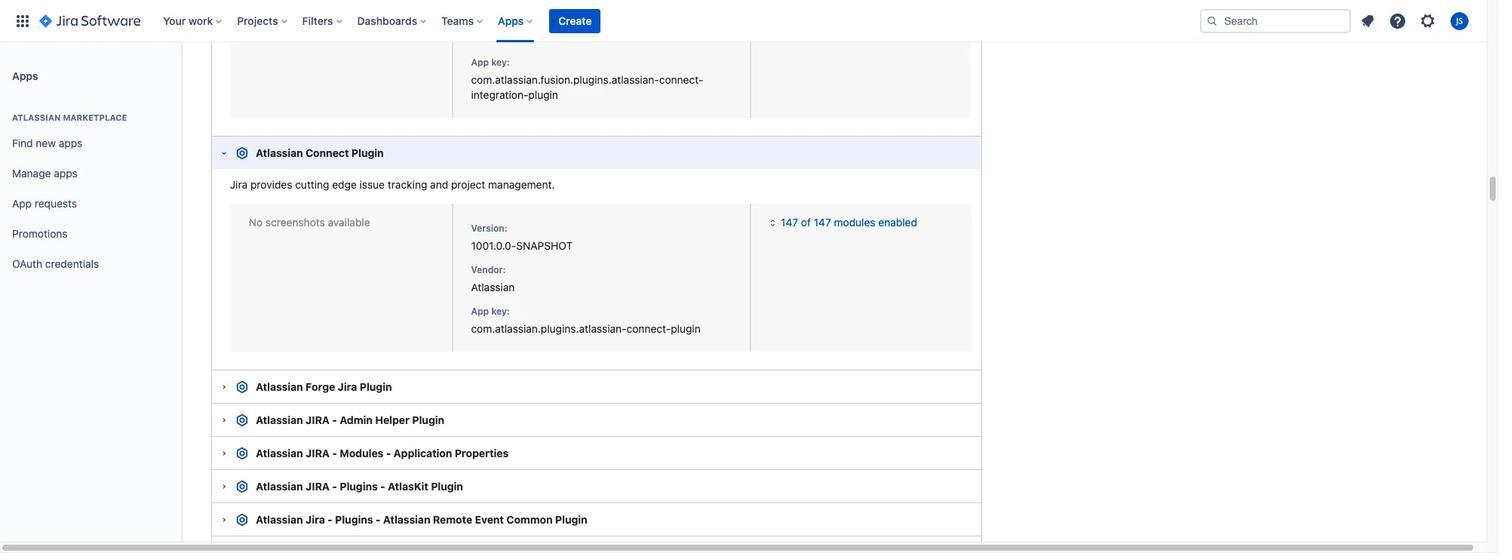 Task type: locate. For each thing, give the bounding box(es) containing it.
apps
[[59, 136, 82, 149], [54, 166, 78, 179]]

1 horizontal spatial jira
[[306, 513, 325, 526]]

app requests
[[12, 197, 77, 209]]

Search field
[[1201, 9, 1352, 33]]

147 of 147 modules enabled link
[[768, 216, 918, 228]]

plugins for atlaskit
[[340, 480, 378, 493]]

plugins down modules
[[340, 480, 378, 493]]

of
[[801, 216, 811, 228]]

app for app requests
[[12, 197, 32, 209]]

atlassian for atlassian forge jira plugin
[[256, 380, 303, 393]]

key:
[[492, 57, 510, 68], [492, 305, 510, 317]]

key: up integration-
[[492, 57, 510, 68]]

1 vertical spatial jira
[[306, 447, 330, 460]]

jira provides cutting edge issue tracking and project management.
[[230, 178, 555, 191]]

1 vendor: from the top
[[471, 15, 506, 26]]

0 vertical spatial apps
[[498, 14, 524, 27]]

0 vertical spatial plugins
[[340, 480, 378, 493]]

remote
[[433, 513, 473, 526]]

0 vertical spatial connect-
[[659, 73, 704, 86]]

147
[[781, 216, 799, 228], [814, 216, 831, 228]]

dashboards
[[357, 14, 417, 27]]

0 vertical spatial jira
[[230, 178, 248, 191]]

1001.0.0-
[[471, 239, 516, 252]]

147 left of
[[781, 216, 799, 228]]

key: inside app key: com.atlassian.fusion.plugins.atlassian-connect- integration-plugin
[[492, 57, 510, 68]]

apps
[[498, 14, 524, 27], [12, 69, 38, 82]]

app down 1001.0.0-
[[471, 305, 489, 317]]

requests
[[35, 197, 77, 209]]

atlassian link down "teams"
[[471, 32, 515, 44]]

0 horizontal spatial 147
[[781, 216, 799, 228]]

screenshots
[[266, 216, 325, 228]]

jira software image
[[39, 12, 141, 30], [39, 12, 141, 30]]

app key: com.atlassian.fusion.plugins.atlassian-connect- integration-plugin
[[471, 57, 704, 101]]

1 vertical spatial key:
[[492, 305, 510, 317]]

jira left provides
[[230, 178, 248, 191]]

1 vertical spatial plugins
[[335, 513, 373, 526]]

atlassian for atlassian jira - admin helper plugin
[[256, 414, 303, 426]]

jira for modules
[[306, 447, 330, 460]]

and
[[430, 178, 448, 191]]

1 vendor: atlassian from the top
[[471, 15, 515, 44]]

atlassian link down 1001.0.0-
[[471, 280, 515, 293]]

primary element
[[9, 0, 1201, 42]]

plugin up application on the bottom left
[[412, 414, 445, 426]]

dashboards button
[[353, 9, 433, 33]]

2 vendor: from the top
[[471, 264, 506, 275]]

1 vertical spatial plugin
[[671, 322, 701, 335]]

2 vendor: atlassian from the top
[[471, 264, 515, 293]]

0 vertical spatial atlassian link
[[471, 32, 515, 44]]

2 jira from the top
[[306, 447, 330, 460]]

atlassian link for com.atlassian.fusion.plugins.atlassian-connect- integration-plugin
[[471, 32, 515, 44]]

settings image
[[1420, 12, 1438, 30]]

0 horizontal spatial apps
[[12, 69, 38, 82]]

common
[[507, 513, 553, 526]]

atlassian
[[471, 32, 515, 44], [12, 112, 61, 122], [256, 147, 303, 160], [471, 280, 515, 293], [256, 380, 303, 393], [256, 414, 303, 426], [256, 447, 303, 460], [256, 480, 303, 493], [256, 513, 303, 526], [383, 513, 431, 526]]

1 vertical spatial atlassian link
[[471, 280, 515, 293]]

0 vertical spatial apps
[[59, 136, 82, 149]]

jira left modules
[[306, 447, 330, 460]]

forge
[[306, 380, 335, 393]]

atlassian jira - plugins - atlaskit plugin
[[256, 480, 463, 493]]

your work
[[163, 14, 213, 27]]

0 horizontal spatial plugin
[[529, 88, 558, 101]]

app inside app key: com.atlassian.plugins.atlassian-connect-plugin
[[471, 305, 489, 317]]

key: up the com.atlassian.plugins.atlassian-
[[492, 305, 510, 317]]

2 horizontal spatial jira
[[338, 380, 357, 393]]

jira
[[230, 178, 248, 191], [338, 380, 357, 393], [306, 513, 325, 526]]

plugin
[[352, 147, 384, 160], [360, 380, 392, 393], [412, 414, 445, 426], [431, 480, 463, 493], [555, 513, 588, 526]]

0 vertical spatial vendor: atlassian
[[471, 15, 515, 44]]

vendor:
[[471, 15, 506, 26], [471, 264, 506, 275]]

0 vertical spatial plugin
[[529, 88, 558, 101]]

enabled
[[879, 216, 918, 228]]

jira right forge
[[338, 380, 357, 393]]

0 vertical spatial jira
[[306, 414, 330, 426]]

0 vertical spatial key:
[[492, 57, 510, 68]]

version: 1001.0.0-snapshot
[[471, 222, 573, 252]]

find new apps link
[[6, 128, 175, 158]]

banner
[[0, 0, 1487, 42]]

jira down forge
[[306, 414, 330, 426]]

management.
[[488, 178, 555, 191]]

atlassian jira - admin helper plugin
[[256, 414, 445, 426]]

-
[[332, 414, 337, 426], [332, 447, 337, 460], [386, 447, 391, 460], [332, 480, 337, 493], [380, 480, 385, 493], [328, 513, 333, 526], [376, 513, 381, 526]]

cutting
[[295, 178, 329, 191]]

app for app key: com.atlassian.fusion.plugins.atlassian-connect- integration-plugin
[[471, 57, 489, 68]]

teams button
[[437, 9, 489, 33]]

plugin
[[529, 88, 558, 101], [671, 322, 701, 335]]

key: inside app key: com.atlassian.plugins.atlassian-connect-plugin
[[492, 305, 510, 317]]

apps inside "link"
[[54, 166, 78, 179]]

manage
[[12, 166, 51, 179]]

vendor: atlassian up integration-
[[471, 15, 515, 44]]

connect- inside app key: com.atlassian.fusion.plugins.atlassian-connect- integration-plugin
[[659, 73, 704, 86]]

marketplace
[[63, 112, 127, 122]]

connect-
[[659, 73, 704, 86], [627, 322, 671, 335]]

app inside app key: com.atlassian.fusion.plugins.atlassian-connect- integration-plugin
[[471, 57, 489, 68]]

jira down atlassian jira - plugins - atlaskit plugin
[[306, 513, 325, 526]]

1 vertical spatial connect-
[[627, 322, 671, 335]]

1 vertical spatial apps
[[12, 69, 38, 82]]

2 vertical spatial jira
[[306, 480, 330, 493]]

sidebar navigation image
[[165, 60, 198, 91]]

0 vertical spatial app
[[471, 57, 489, 68]]

plugins down atlassian jira - plugins - atlaskit plugin
[[335, 513, 373, 526]]

jira down atlassian jira - modules - application properties
[[306, 480, 330, 493]]

snapshot
[[516, 239, 573, 252]]

147 right of
[[814, 216, 831, 228]]

projects button
[[233, 9, 293, 33]]

apps down appswitcher icon
[[12, 69, 38, 82]]

app up integration-
[[471, 57, 489, 68]]

1 horizontal spatial plugin
[[671, 322, 701, 335]]

help image
[[1389, 12, 1407, 30]]

connect- inside app key: com.atlassian.plugins.atlassian-connect-plugin
[[627, 322, 671, 335]]

com.atlassian.plugins.atlassian-
[[471, 322, 627, 335]]

2 vertical spatial app
[[471, 305, 489, 317]]

2 vertical spatial jira
[[306, 513, 325, 526]]

jira for plugins
[[306, 480, 330, 493]]

1 jira from the top
[[306, 414, 330, 426]]

1 key: from the top
[[492, 57, 510, 68]]

atlassian for atlassian jira - modules - application properties
[[256, 447, 303, 460]]

new
[[36, 136, 56, 149]]

teams
[[442, 14, 474, 27]]

apps up requests
[[54, 166, 78, 179]]

app inside "app requests" link
[[12, 197, 32, 209]]

apps right "teams" dropdown button
[[498, 14, 524, 27]]

atlassian jira - modules - application properties
[[256, 447, 509, 460]]

tracking
[[388, 178, 427, 191]]

no screenshots available
[[249, 216, 370, 228]]

1 vertical spatial vendor:
[[471, 264, 506, 275]]

app requests link
[[6, 189, 175, 219]]

1 vertical spatial apps
[[54, 166, 78, 179]]

1 vertical spatial jira
[[338, 380, 357, 393]]

1 horizontal spatial 147
[[814, 216, 831, 228]]

apps right new
[[59, 136, 82, 149]]

0 vertical spatial vendor:
[[471, 15, 506, 26]]

app for app key: com.atlassian.plugins.atlassian-connect-plugin
[[471, 305, 489, 317]]

vendor: up integration-
[[471, 15, 506, 26]]

3 jira from the top
[[306, 480, 330, 493]]

plugin right common
[[555, 513, 588, 526]]

1 147 from the left
[[781, 216, 799, 228]]

vendor: atlassian
[[471, 15, 515, 44], [471, 264, 515, 293]]

atlassian forge jira plugin
[[256, 380, 392, 393]]

jira
[[306, 414, 330, 426], [306, 447, 330, 460], [306, 480, 330, 493]]

2 atlassian link from the top
[[471, 280, 515, 293]]

plugin up remote
[[431, 480, 463, 493]]

0 horizontal spatial jira
[[230, 178, 248, 191]]

1 vertical spatial vendor: atlassian
[[471, 264, 515, 293]]

2 key: from the top
[[492, 305, 510, 317]]

1 atlassian link from the top
[[471, 32, 515, 44]]

your
[[163, 14, 186, 27]]

vendor: atlassian down 1001.0.0-
[[471, 264, 515, 293]]

atlassian link
[[471, 32, 515, 44], [471, 280, 515, 293]]

app
[[471, 57, 489, 68], [12, 197, 32, 209], [471, 305, 489, 317]]

plugins
[[340, 480, 378, 493], [335, 513, 373, 526]]

create button
[[550, 9, 601, 33]]

1 vertical spatial app
[[12, 197, 32, 209]]

vendor: down 1001.0.0-
[[471, 264, 506, 275]]

1 horizontal spatial apps
[[498, 14, 524, 27]]

manage apps link
[[6, 158, 175, 189]]

app down manage
[[12, 197, 32, 209]]

atlassian inside group
[[12, 112, 61, 122]]

your work button
[[159, 9, 228, 33]]

oauth credentials
[[12, 257, 99, 270]]

application
[[394, 447, 452, 460]]



Task type: describe. For each thing, give the bounding box(es) containing it.
connect- for com.atlassian.fusion.plugins.atlassian-
[[659, 73, 704, 86]]

appswitcher icon image
[[14, 12, 32, 30]]

vendor: for com.atlassian.fusion.plugins.atlassian-
[[471, 15, 506, 26]]

atlassian for atlassian jira - plugins - atlaskit plugin
[[256, 480, 303, 493]]

plugin up helper
[[360, 380, 392, 393]]

vendor: for com.atlassian.plugins.atlassian-
[[471, 264, 506, 275]]

event
[[475, 513, 504, 526]]

atlassian for atlassian jira - plugins - atlassian remote event common plugin
[[256, 513, 303, 526]]

atlassian connect plugin
[[256, 147, 384, 160]]

manage apps
[[12, 166, 78, 179]]

oauth
[[12, 257, 42, 270]]

work
[[189, 14, 213, 27]]

modules
[[340, 447, 384, 460]]

connect- for com.atlassian.plugins.atlassian-
[[627, 322, 671, 335]]

admin
[[340, 414, 373, 426]]

promotions
[[12, 227, 68, 240]]

apps inside apps dropdown button
[[498, 14, 524, 27]]

modules
[[834, 216, 876, 228]]

vendor: atlassian for com.atlassian.fusion.plugins.atlassian-
[[471, 15, 515, 44]]

atlassian jira - plugins - atlassian remote event common plugin
[[256, 513, 588, 526]]

atlassian for atlassian connect plugin
[[256, 147, 303, 160]]

banner containing your work
[[0, 0, 1487, 42]]

atlaskit
[[388, 480, 429, 493]]

available
[[328, 216, 370, 228]]

promotions link
[[6, 219, 175, 249]]

credentials
[[45, 257, 99, 270]]

atlassian link for com.atlassian.plugins.atlassian-connect-plugin
[[471, 280, 515, 293]]

plugin inside app key: com.atlassian.fusion.plugins.atlassian-connect- integration-plugin
[[529, 88, 558, 101]]

provides
[[251, 178, 292, 191]]

notifications image
[[1359, 12, 1377, 30]]

key: for com.atlassian.fusion.plugins.atlassian-
[[492, 57, 510, 68]]

filters button
[[298, 9, 348, 33]]

plugin up "issue"
[[352, 147, 384, 160]]

plugin inside app key: com.atlassian.plugins.atlassian-connect-plugin
[[671, 322, 701, 335]]

edge
[[332, 178, 357, 191]]

find
[[12, 136, 33, 149]]

search image
[[1207, 15, 1219, 27]]

your profile and settings image
[[1451, 12, 1469, 30]]

atlassian for atlassian marketplace
[[12, 112, 61, 122]]

com.atlassian.fusion.plugins.atlassian-
[[471, 73, 659, 86]]

vendor: atlassian for com.atlassian.plugins.atlassian-
[[471, 264, 515, 293]]

filters
[[302, 14, 333, 27]]

plugins for atlassian
[[335, 513, 373, 526]]

app key: com.atlassian.plugins.atlassian-connect-plugin
[[471, 305, 701, 335]]

integration-
[[471, 88, 529, 101]]

version:
[[471, 222, 508, 234]]

properties
[[455, 447, 509, 460]]

create
[[559, 14, 592, 27]]

connect
[[306, 147, 349, 160]]

no
[[249, 216, 263, 228]]

jira for admin
[[306, 414, 330, 426]]

apps button
[[494, 9, 539, 33]]

oauth credentials link
[[6, 249, 175, 279]]

issue
[[360, 178, 385, 191]]

find new apps
[[12, 136, 82, 149]]

projects
[[237, 14, 278, 27]]

helper
[[375, 414, 410, 426]]

147 of 147 modules enabled
[[781, 216, 918, 228]]

2 147 from the left
[[814, 216, 831, 228]]

project
[[451, 178, 486, 191]]

atlassian marketplace group
[[6, 97, 175, 284]]

atlassian marketplace
[[12, 112, 127, 122]]

key: for com.atlassian.plugins.atlassian-
[[492, 305, 510, 317]]



Task type: vqa. For each thing, say whether or not it's contained in the screenshot.
find new apps
yes



